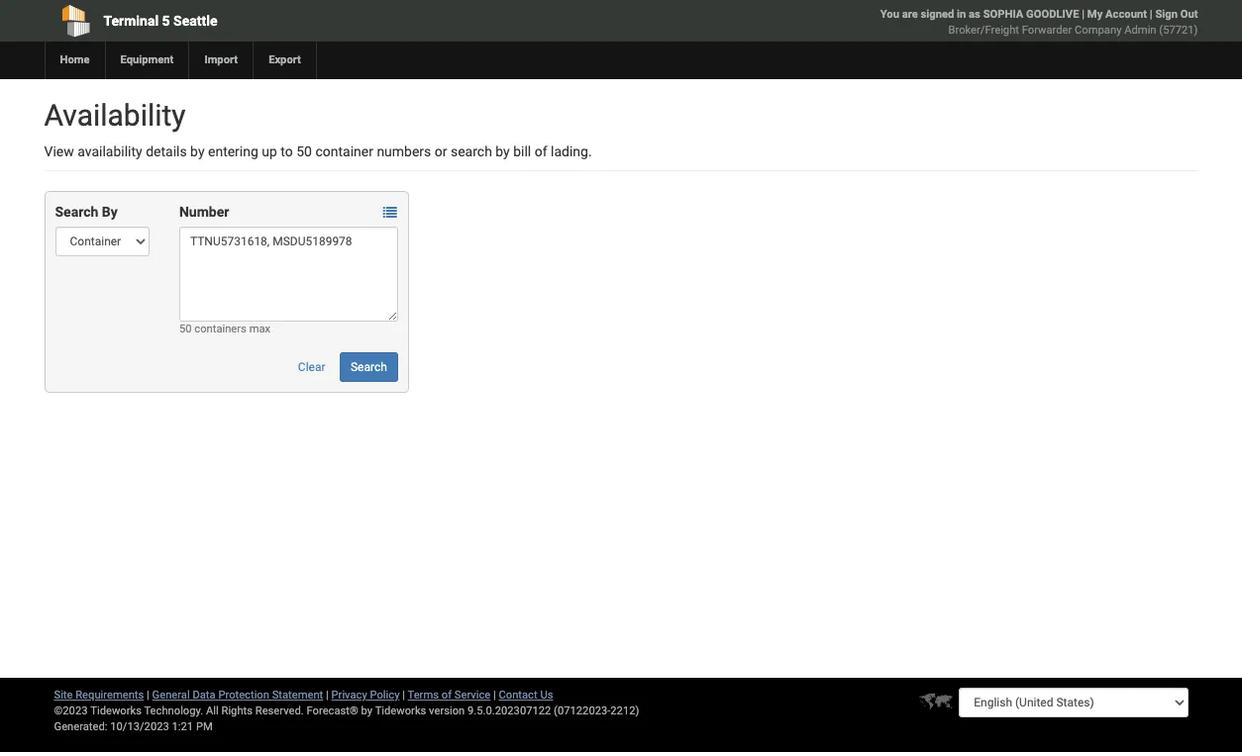 Task type: describe. For each thing, give the bounding box(es) containing it.
by
[[102, 204, 118, 220]]

search by
[[55, 204, 118, 220]]

| up forecast®
[[326, 690, 329, 702]]

my
[[1088, 8, 1103, 21]]

as
[[969, 8, 981, 21]]

search for search
[[351, 361, 387, 374]]

50 containers max
[[179, 323, 271, 336]]

general data protection statement link
[[152, 690, 323, 702]]

| left my
[[1082, 8, 1085, 21]]

| up 9.5.0.202307122
[[493, 690, 496, 702]]

lading.
[[551, 144, 592, 160]]

terms of service link
[[408, 690, 491, 702]]

numbers
[[377, 144, 431, 160]]

entering
[[208, 144, 258, 160]]

version
[[429, 705, 465, 718]]

of inside site requirements | general data protection statement | privacy policy | terms of service | contact us ©2023 tideworks technology. all rights reserved. forecast® by tideworks version 9.5.0.202307122 (07122023-2212) generated: 10/13/2023 1:21 pm
[[442, 690, 452, 702]]

rights
[[221, 705, 253, 718]]

Number text field
[[179, 227, 398, 322]]

generated:
[[54, 721, 107, 734]]

0 vertical spatial 50
[[296, 144, 312, 160]]

search
[[451, 144, 492, 160]]

admin
[[1125, 24, 1157, 37]]

service
[[455, 690, 491, 702]]

contact
[[499, 690, 538, 702]]

0 horizontal spatial by
[[190, 144, 205, 160]]

company
[[1075, 24, 1122, 37]]

all
[[206, 705, 219, 718]]

privacy policy link
[[331, 690, 400, 702]]

number
[[179, 204, 229, 220]]

account
[[1106, 8, 1147, 21]]

container
[[315, 144, 373, 160]]

site requirements link
[[54, 690, 144, 702]]

equipment
[[120, 53, 174, 66]]

broker/freight
[[949, 24, 1019, 37]]

contact us link
[[499, 690, 553, 702]]

are
[[902, 8, 918, 21]]

(57721)
[[1159, 24, 1198, 37]]

terminal
[[104, 13, 159, 29]]

clear button
[[287, 353, 336, 382]]

site
[[54, 690, 73, 702]]

terminal 5 seattle link
[[44, 0, 508, 42]]

availability
[[77, 144, 142, 160]]

or
[[435, 144, 447, 160]]



Task type: locate. For each thing, give the bounding box(es) containing it.
general
[[152, 690, 190, 702]]

by right details
[[190, 144, 205, 160]]

show list image
[[383, 206, 397, 220]]

| up tideworks
[[402, 690, 405, 702]]

10/13/2023
[[110, 721, 169, 734]]

forecast®
[[307, 705, 358, 718]]

import
[[204, 53, 238, 66]]

export link
[[253, 42, 316, 79]]

view
[[44, 144, 74, 160]]

(07122023-
[[554, 705, 611, 718]]

|
[[1082, 8, 1085, 21], [1150, 8, 1153, 21], [147, 690, 149, 702], [326, 690, 329, 702], [402, 690, 405, 702], [493, 690, 496, 702]]

sophia
[[983, 8, 1024, 21]]

| left sign
[[1150, 8, 1153, 21]]

by down privacy policy link
[[361, 705, 373, 718]]

1 horizontal spatial of
[[535, 144, 547, 160]]

0 vertical spatial search
[[55, 204, 98, 220]]

my account link
[[1088, 8, 1147, 21]]

forwarder
[[1022, 24, 1072, 37]]

search left by
[[55, 204, 98, 220]]

1 horizontal spatial 50
[[296, 144, 312, 160]]

of up the version
[[442, 690, 452, 702]]

technology.
[[144, 705, 203, 718]]

5
[[162, 13, 170, 29]]

equipment link
[[105, 42, 189, 79]]

signed
[[921, 8, 954, 21]]

out
[[1181, 8, 1198, 21]]

2 horizontal spatial by
[[496, 144, 510, 160]]

details
[[146, 144, 187, 160]]

©2023 tideworks
[[54, 705, 142, 718]]

you are signed in as sophia goodlive | my account | sign out broker/freight forwarder company admin (57721)
[[880, 8, 1198, 37]]

home link
[[44, 42, 105, 79]]

1 vertical spatial search
[[351, 361, 387, 374]]

by left bill at the left top
[[496, 144, 510, 160]]

statement
[[272, 690, 323, 702]]

1 horizontal spatial by
[[361, 705, 373, 718]]

bill
[[513, 144, 531, 160]]

terminal 5 seattle
[[104, 13, 218, 29]]

| left general
[[147, 690, 149, 702]]

0 vertical spatial of
[[535, 144, 547, 160]]

search
[[55, 204, 98, 220], [351, 361, 387, 374]]

policy
[[370, 690, 400, 702]]

terms
[[408, 690, 439, 702]]

2212)
[[611, 705, 639, 718]]

sign
[[1156, 8, 1178, 21]]

9.5.0.202307122
[[468, 705, 551, 718]]

up
[[262, 144, 277, 160]]

search for search by
[[55, 204, 98, 220]]

tideworks
[[375, 705, 426, 718]]

pm
[[196, 721, 213, 734]]

reserved.
[[255, 705, 304, 718]]

50
[[296, 144, 312, 160], [179, 323, 192, 336]]

home
[[60, 53, 90, 66]]

by
[[190, 144, 205, 160], [496, 144, 510, 160], [361, 705, 373, 718]]

search inside button
[[351, 361, 387, 374]]

by inside site requirements | general data protection statement | privacy policy | terms of service | contact us ©2023 tideworks technology. all rights reserved. forecast® by tideworks version 9.5.0.202307122 (07122023-2212) generated: 10/13/2023 1:21 pm
[[361, 705, 373, 718]]

protection
[[218, 690, 269, 702]]

0 horizontal spatial 50
[[179, 323, 192, 336]]

data
[[193, 690, 216, 702]]

view availability details by entering up to 50 container numbers or search by bill of lading.
[[44, 144, 592, 160]]

0 horizontal spatial search
[[55, 204, 98, 220]]

availability
[[44, 98, 186, 133]]

in
[[957, 8, 966, 21]]

seattle
[[173, 13, 218, 29]]

1:21
[[172, 721, 193, 734]]

clear
[[298, 361, 325, 374]]

1 vertical spatial of
[[442, 690, 452, 702]]

max
[[249, 323, 271, 336]]

to
[[281, 144, 293, 160]]

0 horizontal spatial of
[[442, 690, 452, 702]]

us
[[540, 690, 553, 702]]

import link
[[189, 42, 253, 79]]

sign out link
[[1156, 8, 1198, 21]]

1 vertical spatial 50
[[179, 323, 192, 336]]

search button
[[340, 353, 398, 382]]

privacy
[[331, 690, 367, 702]]

search right clear
[[351, 361, 387, 374]]

goodlive
[[1026, 8, 1079, 21]]

you
[[880, 8, 899, 21]]

1 horizontal spatial search
[[351, 361, 387, 374]]

50 right "to"
[[296, 144, 312, 160]]

of
[[535, 144, 547, 160], [442, 690, 452, 702]]

export
[[269, 53, 301, 66]]

of right bill at the left top
[[535, 144, 547, 160]]

50 left containers
[[179, 323, 192, 336]]

containers
[[194, 323, 247, 336]]

site requirements | general data protection statement | privacy policy | terms of service | contact us ©2023 tideworks technology. all rights reserved. forecast® by tideworks version 9.5.0.202307122 (07122023-2212) generated: 10/13/2023 1:21 pm
[[54, 690, 639, 734]]

requirements
[[76, 690, 144, 702]]



Task type: vqa. For each thing, say whether or not it's contained in the screenshot.
time inside The Terminal 5 - Safety Rules Please Provide This Information To Your Drivers. Please Have Twic Card Ready Before The Security Check-Point. General Terminal Safety Rules Please Take The Time To View The Short Ssa Marine –Visitor/Trucker Safety Video And Also Share This Link With Your Drivers. Visitors Must Obey The Following Terminal Safety Rules:
no



